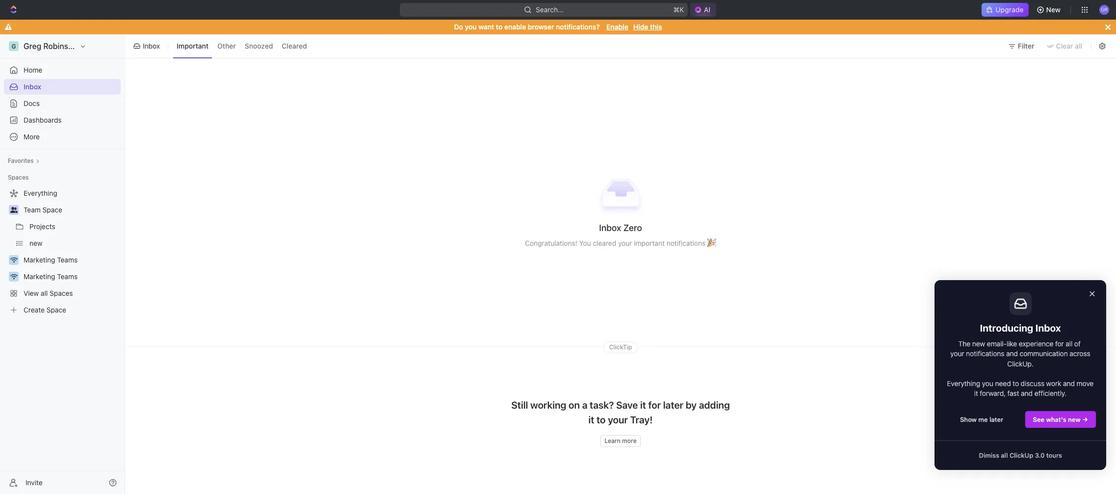 Task type: vqa. For each thing, say whether or not it's contained in the screenshot.
1
no



Task type: describe. For each thing, give the bounding box(es) containing it.
efficiently.
[[1035, 390, 1067, 398]]

space for create space
[[47, 306, 66, 314]]

create
[[24, 306, 45, 314]]

clear
[[1057, 42, 1074, 50]]

dashboards link
[[4, 112, 121, 128]]

new link
[[29, 236, 119, 251]]

🎉
[[708, 239, 717, 247]]

other
[[218, 42, 236, 50]]

important button
[[173, 38, 212, 54]]

ai
[[704, 5, 711, 14]]

all for dimiss all clickup 3.0 tours
[[1002, 452, 1009, 459]]

cleared button
[[279, 38, 311, 54]]

dimiss all clickup 3.0 tours
[[980, 452, 1063, 459]]

favorites button
[[4, 155, 44, 167]]

inbox inside navigation
[[1036, 323, 1062, 334]]

0 vertical spatial your
[[619, 239, 633, 247]]

learn more
[[605, 437, 637, 445]]

important
[[177, 42, 209, 50]]

want
[[479, 23, 494, 31]]

a
[[583, 399, 588, 411]]

marketing teams for marketing teams link associated with wifi image
[[24, 256, 78, 264]]

clickup
[[1010, 452, 1034, 459]]

everything for everything you need to discuss work and move it forward, fast and efficiently.
[[948, 380, 981, 388]]

3.0
[[1036, 452, 1045, 459]]

2 vertical spatial and
[[1022, 390, 1033, 398]]

experience
[[1020, 340, 1054, 348]]

all for view all spaces
[[41, 289, 48, 297]]

congratulations! you cleared your important notifications 🎉
[[525, 239, 717, 247]]

wifi image
[[10, 257, 17, 263]]

view
[[24, 289, 39, 297]]

need
[[996, 380, 1012, 388]]

learn more link
[[601, 435, 641, 447]]

browser
[[528, 23, 554, 31]]

the new email-like experience for all of your notifications and communication across clickup.
[[951, 340, 1093, 368]]

ai button
[[691, 3, 717, 17]]

save
[[617, 399, 638, 411]]

inbox zero
[[600, 223, 642, 233]]

navigation containing ×
[[935, 280, 1107, 470]]

clear all
[[1057, 42, 1083, 50]]

for inside still working on a task? save it for later by adding it to your tray!
[[649, 399, 661, 411]]

by
[[686, 399, 697, 411]]

everything you need to discuss work and move it forward, fast and efficiently.
[[948, 380, 1096, 398]]

learn
[[605, 437, 621, 445]]

0 horizontal spatial it
[[589, 414, 595, 425]]

home link
[[4, 62, 121, 78]]

upgrade link
[[982, 3, 1029, 17]]

1 vertical spatial and
[[1064, 380, 1076, 388]]

gr
[[1102, 7, 1109, 12]]

discuss
[[1021, 380, 1045, 388]]

space for team space
[[43, 206, 62, 214]]

0 vertical spatial notifications
[[667, 239, 706, 247]]

more
[[623, 437, 637, 445]]

you for do
[[465, 23, 477, 31]]

see
[[1034, 416, 1045, 424]]

team
[[24, 206, 41, 214]]

tab list containing important
[[171, 32, 313, 60]]

greg robinson's workspace
[[24, 42, 126, 51]]

show me later button
[[953, 411, 1012, 428]]

work
[[1047, 380, 1062, 388]]

more button
[[4, 129, 121, 145]]

all for clear all
[[1076, 42, 1083, 50]]

create space
[[24, 306, 66, 314]]

for inside the new email-like experience for all of your notifications and communication across clickup.
[[1056, 340, 1065, 348]]

show me later
[[961, 416, 1004, 424]]

create space link
[[4, 302, 117, 318]]

adding
[[699, 399, 730, 411]]

search...
[[536, 5, 564, 14]]

filter button
[[1005, 38, 1041, 54]]

to inside still working on a task? save it for later by adding it to your tray!
[[597, 414, 606, 425]]

working
[[531, 399, 567, 411]]

inbox inside sidebar navigation
[[24, 82, 41, 91]]

teams for wifi icon
[[57, 272, 78, 281]]

congratulations!
[[525, 239, 578, 247]]

× button
[[1090, 288, 1096, 299]]

g
[[12, 42, 16, 50]]

notifications inside the new email-like experience for all of your notifications and communication across clickup.
[[967, 350, 1005, 358]]

inbox up cleared
[[600, 223, 622, 233]]

team space link
[[24, 202, 119, 218]]

upgrade
[[996, 5, 1024, 14]]

it inside the everything you need to discuss work and move it forward, fast and efficiently.
[[975, 390, 979, 398]]

projects
[[29, 222, 55, 231]]

other button
[[214, 38, 239, 54]]

communication
[[1020, 350, 1069, 358]]

teams for wifi image
[[57, 256, 78, 264]]

clear all button
[[1043, 38, 1089, 54]]

show
[[961, 416, 977, 424]]

later inside still working on a task? save it for later by adding it to your tray!
[[664, 399, 684, 411]]

move
[[1077, 380, 1094, 388]]

the
[[959, 340, 971, 348]]

1 vertical spatial it
[[641, 399, 646, 411]]

filter
[[1019, 42, 1035, 50]]



Task type: locate. For each thing, give the bounding box(es) containing it.
teams down the 'new' link
[[57, 256, 78, 264]]

to up fast
[[1013, 380, 1020, 388]]

later inside button
[[990, 416, 1004, 424]]

everything for everything
[[24, 189, 57, 197]]

do
[[454, 23, 463, 31]]

inbox left important
[[143, 42, 160, 50]]

zero
[[624, 223, 642, 233]]

marketing for marketing teams link associated with wifi icon
[[24, 272, 55, 281]]

what's
[[1047, 416, 1067, 424]]

space
[[43, 206, 62, 214], [47, 306, 66, 314]]

spaces up create space link
[[50, 289, 73, 297]]

0 horizontal spatial and
[[1007, 350, 1019, 358]]

team space
[[24, 206, 62, 214]]

task?
[[590, 399, 614, 411]]

later left by
[[664, 399, 684, 411]]

1 horizontal spatial new
[[973, 340, 986, 348]]

home
[[24, 66, 42, 74]]

0 vertical spatial marketing teams link
[[24, 252, 119, 268]]

0 vertical spatial marketing
[[24, 256, 55, 264]]

1 vertical spatial new
[[973, 340, 986, 348]]

snoozed button
[[241, 38, 277, 54]]

1 vertical spatial spaces
[[50, 289, 73, 297]]

1 horizontal spatial everything
[[948, 380, 981, 388]]

like
[[1007, 340, 1018, 348]]

marketing teams link for wifi icon
[[24, 269, 119, 285]]

you right do
[[465, 23, 477, 31]]

enable
[[505, 23, 526, 31]]

marketing up view
[[24, 272, 55, 281]]

spaces
[[8, 174, 29, 181], [50, 289, 73, 297]]

tree
[[4, 186, 121, 318]]

0 vertical spatial it
[[975, 390, 979, 398]]

0 horizontal spatial to
[[496, 23, 503, 31]]

spaces inside 'view all spaces' link
[[50, 289, 73, 297]]

2 horizontal spatial it
[[975, 390, 979, 398]]

inbox link
[[4, 79, 121, 95]]

for left of
[[1056, 340, 1065, 348]]

tours
[[1047, 452, 1063, 459]]

all right clear
[[1076, 42, 1083, 50]]

enable
[[607, 23, 629, 31]]

everything inside the everything you need to discuss work and move it forward, fast and efficiently.
[[948, 380, 981, 388]]

1 teams from the top
[[57, 256, 78, 264]]

you for everything
[[983, 380, 994, 388]]

new inside the new email-like experience for all of your notifications and communication across clickup.
[[973, 340, 986, 348]]

for up tray!
[[649, 399, 661, 411]]

to for want
[[496, 23, 503, 31]]

navigation
[[935, 280, 1107, 470]]

and down discuss
[[1022, 390, 1033, 398]]

snoozed
[[245, 42, 273, 50]]

1 marketing from the top
[[24, 256, 55, 264]]

hide
[[634, 23, 649, 31]]

2 marketing teams from the top
[[24, 272, 78, 281]]

2 marketing from the top
[[24, 272, 55, 281]]

marketing teams
[[24, 256, 78, 264], [24, 272, 78, 281]]

you inside the everything you need to discuss work and move it forward, fast and efficiently.
[[983, 380, 994, 388]]

space down everything link at the top
[[43, 206, 62, 214]]

1 horizontal spatial to
[[597, 414, 606, 425]]

1 marketing teams link from the top
[[24, 252, 119, 268]]

1 marketing teams from the top
[[24, 256, 78, 264]]

1 horizontal spatial notifications
[[967, 350, 1005, 358]]

tab list
[[171, 32, 313, 60]]

all inside the new email-like experience for all of your notifications and communication across clickup.
[[1066, 340, 1073, 348]]

notifications?
[[556, 23, 600, 31]]

2 vertical spatial your
[[608, 414, 628, 425]]

all inside 'view all spaces' link
[[41, 289, 48, 297]]

your down save
[[608, 414, 628, 425]]

0 vertical spatial spaces
[[8, 174, 29, 181]]

→
[[1083, 416, 1089, 424]]

important
[[634, 239, 665, 247]]

marketing teams link
[[24, 252, 119, 268], [24, 269, 119, 285]]

all inside dimiss all clickup 3.0 tours button
[[1002, 452, 1009, 459]]

it down task?
[[589, 414, 595, 425]]

inbox down home
[[24, 82, 41, 91]]

0 vertical spatial space
[[43, 206, 62, 214]]

0 horizontal spatial everything
[[24, 189, 57, 197]]

clickup.
[[1008, 360, 1034, 368]]

projects link
[[29, 219, 119, 235]]

it left forward,
[[975, 390, 979, 398]]

your down the
[[951, 350, 965, 358]]

marketing teams for marketing teams link associated with wifi icon
[[24, 272, 78, 281]]

1 vertical spatial teams
[[57, 272, 78, 281]]

it up tray!
[[641, 399, 646, 411]]

to inside the everything you need to discuss work and move it forward, fast and efficiently.
[[1013, 380, 1020, 388]]

docs
[[24, 99, 40, 108]]

later right me on the bottom right
[[990, 416, 1004, 424]]

all left of
[[1066, 340, 1073, 348]]

forward,
[[981, 390, 1006, 398]]

0 vertical spatial to
[[496, 23, 503, 31]]

0 horizontal spatial new
[[29, 239, 42, 247]]

greg robinson's workspace, , element
[[9, 41, 19, 51]]

across
[[1070, 350, 1091, 358]]

1 vertical spatial space
[[47, 306, 66, 314]]

to down task?
[[597, 414, 606, 425]]

1 horizontal spatial you
[[983, 380, 994, 388]]

teams up 'view all spaces' link
[[57, 272, 78, 281]]

tray!
[[631, 414, 653, 425]]

and inside the new email-like experience for all of your notifications and communication across clickup.
[[1007, 350, 1019, 358]]

you
[[580, 239, 591, 247]]

cleared
[[593, 239, 617, 247]]

1 horizontal spatial and
[[1022, 390, 1033, 398]]

1 vertical spatial for
[[649, 399, 661, 411]]

me
[[979, 416, 988, 424]]

2 horizontal spatial and
[[1064, 380, 1076, 388]]

0 vertical spatial later
[[664, 399, 684, 411]]

×
[[1090, 288, 1096, 299]]

1 horizontal spatial for
[[1056, 340, 1065, 348]]

⌘k
[[674, 5, 684, 14]]

all inside 'clear all' button
[[1076, 42, 1083, 50]]

you up forward,
[[983, 380, 994, 388]]

marketing teams up the view all spaces
[[24, 272, 78, 281]]

view all spaces link
[[4, 286, 119, 301]]

gr button
[[1097, 2, 1113, 18]]

everything up the team space
[[24, 189, 57, 197]]

1 horizontal spatial spaces
[[50, 289, 73, 297]]

marketing right wifi image
[[24, 256, 55, 264]]

of
[[1075, 340, 1081, 348]]

marketing for marketing teams link associated with wifi image
[[24, 256, 55, 264]]

everything up forward,
[[948, 380, 981, 388]]

dimiss
[[980, 452, 1000, 459]]

new inside sidebar navigation
[[29, 239, 42, 247]]

and right work at bottom right
[[1064, 380, 1076, 388]]

do you want to enable browser notifications? enable hide this
[[454, 23, 662, 31]]

dimiss all clickup 3.0 tours button
[[972, 447, 1071, 464]]

favorites
[[8, 157, 34, 164]]

marketing teams down the 'new' link
[[24, 256, 78, 264]]

2 marketing teams link from the top
[[24, 269, 119, 285]]

marketing teams link up 'view all spaces' link
[[24, 269, 119, 285]]

tree inside sidebar navigation
[[4, 186, 121, 318]]

your inside still working on a task? save it for later by adding it to your tray!
[[608, 414, 628, 425]]

view all spaces
[[24, 289, 73, 297]]

0 horizontal spatial notifications
[[667, 239, 706, 247]]

2 vertical spatial it
[[589, 414, 595, 425]]

notifications left the 🎉
[[667, 239, 706, 247]]

0 vertical spatial marketing teams
[[24, 256, 78, 264]]

more
[[24, 133, 40, 141]]

teams
[[57, 256, 78, 264], [57, 272, 78, 281]]

1 vertical spatial marketing teams link
[[24, 269, 119, 285]]

1 vertical spatial you
[[983, 380, 994, 388]]

0 vertical spatial for
[[1056, 340, 1065, 348]]

2 horizontal spatial to
[[1013, 380, 1020, 388]]

2 teams from the top
[[57, 272, 78, 281]]

1 horizontal spatial later
[[990, 416, 1004, 424]]

0 vertical spatial teams
[[57, 256, 78, 264]]

user group image
[[10, 207, 17, 213]]

and down 'like'
[[1007, 350, 1019, 358]]

1 vertical spatial notifications
[[967, 350, 1005, 358]]

2 vertical spatial to
[[597, 414, 606, 425]]

1 vertical spatial to
[[1013, 380, 1020, 388]]

everything inside tree
[[24, 189, 57, 197]]

dashboards
[[24, 116, 62, 124]]

space down 'view all spaces' link
[[47, 306, 66, 314]]

your
[[619, 239, 633, 247], [951, 350, 965, 358], [608, 414, 628, 425]]

spaces down favorites
[[8, 174, 29, 181]]

new left the →
[[1069, 416, 1081, 424]]

1 vertical spatial your
[[951, 350, 965, 358]]

cleared
[[282, 42, 307, 50]]

greg
[[24, 42, 41, 51]]

2 vertical spatial new
[[1069, 416, 1081, 424]]

this
[[650, 23, 662, 31]]

your down inbox zero
[[619, 239, 633, 247]]

1 vertical spatial everything
[[948, 380, 981, 388]]

see what's new → button
[[1025, 411, 1097, 428]]

marketing teams link down the 'new' link
[[24, 252, 119, 268]]

1 vertical spatial marketing teams
[[24, 272, 78, 281]]

everything link
[[4, 186, 119, 201]]

0 horizontal spatial you
[[465, 23, 477, 31]]

see what's new →
[[1034, 416, 1089, 424]]

clicktip
[[610, 344, 632, 351]]

all
[[1076, 42, 1083, 50], [41, 289, 48, 297], [1066, 340, 1073, 348], [1002, 452, 1009, 459]]

workspace
[[86, 42, 126, 51]]

all right view
[[41, 289, 48, 297]]

notifications down email-
[[967, 350, 1005, 358]]

0 vertical spatial you
[[465, 23, 477, 31]]

1 vertical spatial marketing
[[24, 272, 55, 281]]

your inside the new email-like experience for all of your notifications and communication across clickup.
[[951, 350, 965, 358]]

new down projects
[[29, 239, 42, 247]]

1 horizontal spatial it
[[641, 399, 646, 411]]

0 vertical spatial and
[[1007, 350, 1019, 358]]

1 vertical spatial later
[[990, 416, 1004, 424]]

new right the
[[973, 340, 986, 348]]

new
[[1047, 5, 1061, 14]]

new inside button
[[1069, 416, 1081, 424]]

inbox up experience
[[1036, 323, 1062, 334]]

to right want
[[496, 23, 503, 31]]

you
[[465, 23, 477, 31], [983, 380, 994, 388]]

0 horizontal spatial later
[[664, 399, 684, 411]]

marketing
[[24, 256, 55, 264], [24, 272, 55, 281]]

everything
[[24, 189, 57, 197], [948, 380, 981, 388]]

0 vertical spatial everything
[[24, 189, 57, 197]]

email-
[[988, 340, 1007, 348]]

0 vertical spatial new
[[29, 239, 42, 247]]

0 horizontal spatial spaces
[[8, 174, 29, 181]]

to for need
[[1013, 380, 1020, 388]]

invite
[[26, 478, 43, 487]]

wifi image
[[10, 274, 17, 280]]

2 horizontal spatial new
[[1069, 416, 1081, 424]]

0 horizontal spatial for
[[649, 399, 661, 411]]

tree containing everything
[[4, 186, 121, 318]]

sidebar navigation
[[0, 34, 127, 494]]

new button
[[1033, 2, 1067, 18]]

on
[[569, 399, 580, 411]]

introducing
[[981, 323, 1034, 334]]

all right dimiss
[[1002, 452, 1009, 459]]

marketing teams link for wifi image
[[24, 252, 119, 268]]

introducing inbox
[[981, 323, 1062, 334]]



